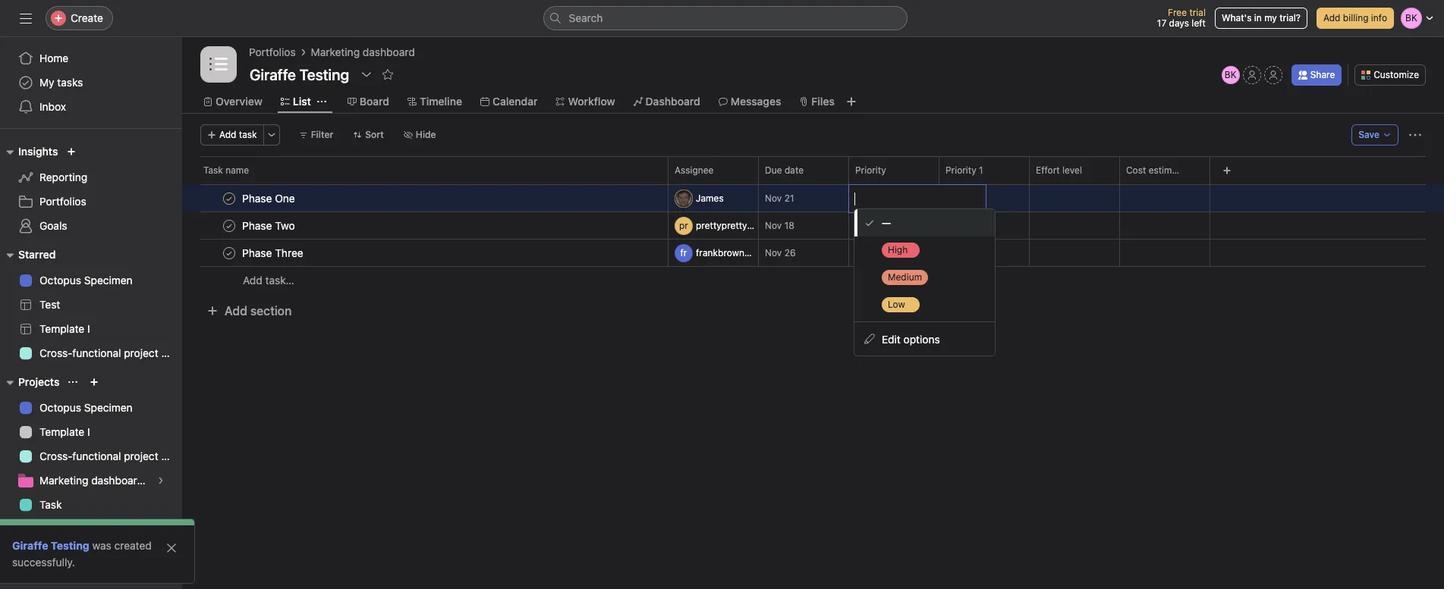 Task type: vqa. For each thing, say whether or not it's contained in the screenshot.
second Completed icon from the top of the Header Untitled Section tree grid
yes



Task type: locate. For each thing, give the bounding box(es) containing it.
dashboard up the add to starred image
[[363, 46, 415, 58]]

1 horizontal spatial priority
[[946, 165, 977, 176]]

i inside projects element
[[87, 426, 90, 439]]

specimen for template i
[[84, 402, 133, 415]]

octopus specimen inside projects element
[[39, 402, 133, 415]]

octopus inside starred element
[[39, 274, 81, 287]]

0 vertical spatial marketing dashboard link
[[311, 44, 415, 61]]

completed checkbox inside phase one cell
[[220, 189, 238, 208]]

template inside starred element
[[39, 323, 84, 336]]

add inside button
[[219, 129, 237, 140]]

0 vertical spatial — text field
[[1127, 194, 1210, 205]]

marketing up was created successfully.
[[39, 523, 88, 536]]

list
[[293, 95, 311, 108]]

1 vertical spatial marketing
[[39, 475, 88, 487]]

calendar link
[[481, 93, 538, 110]]

completed checkbox inside phase three cell
[[220, 244, 238, 262]]

1 octopus specimen from the top
[[39, 274, 133, 287]]

show options, current sort, top image
[[69, 378, 78, 387]]

template i link down the test
[[9, 317, 173, 342]]

create
[[71, 11, 103, 24]]

1 octopus from the top
[[39, 274, 81, 287]]

cross- up marketing dashboards link
[[39, 450, 72, 463]]

1 completed checkbox from the top
[[220, 189, 238, 208]]

portfolios link
[[249, 44, 296, 61], [9, 190, 173, 214]]

name
[[226, 165, 249, 176]]

0 vertical spatial template i
[[39, 323, 90, 336]]

0 horizontal spatial task
[[39, 499, 62, 512]]

row containing pr
[[182, 212, 1445, 240]]

1 vertical spatial completed checkbox
[[220, 244, 238, 262]]

tab actions image
[[317, 97, 326, 106]]

phase one cell
[[182, 185, 669, 213]]

cross- inside projects element
[[39, 450, 72, 463]]

completed image
[[220, 217, 238, 235], [220, 244, 238, 262]]

overview link
[[203, 93, 263, 110]]

3 nov from the top
[[765, 248, 782, 259]]

functional inside starred element
[[72, 347, 121, 360]]

octopus specimen link for test
[[9, 269, 173, 293]]

2 plan from the top
[[161, 450, 182, 463]]

james
[[696, 192, 724, 204]]

0 vertical spatial portfolios link
[[249, 44, 296, 61]]

marketing up 'task' link
[[39, 475, 88, 487]]

new project or portfolio image
[[90, 378, 99, 387]]

cross-functional project plan link up marketing dashboards
[[9, 445, 182, 469]]

testing up invite in the bottom of the page
[[51, 540, 89, 553]]

template i inside projects element
[[39, 426, 90, 439]]

create button
[[46, 6, 113, 30]]

add
[[1324, 12, 1341, 24], [219, 129, 237, 140], [243, 274, 263, 287], [225, 304, 247, 318]]

row
[[182, 156, 1445, 185], [200, 184, 1427, 185], [182, 185, 1445, 213], [182, 212, 1445, 240], [182, 239, 1445, 267]]

template
[[39, 323, 84, 336], [39, 426, 84, 439]]

0 vertical spatial completed image
[[220, 217, 238, 235]]

marketing dashboard
[[311, 46, 415, 58], [39, 523, 144, 536]]

specimen inside starred element
[[84, 274, 133, 287]]

0 vertical spatial nov
[[765, 193, 782, 204]]

octopus specimen up test link
[[39, 274, 133, 287]]

cross-functional project plan for 2nd cross-functional project plan link from the bottom of the page
[[39, 347, 182, 360]]

cross-functional project plan up new project or portfolio image
[[39, 347, 182, 360]]

1 vertical spatial cross-functional project plan link
[[9, 445, 182, 469]]

template down the "show options, current sort, top" icon
[[39, 426, 84, 439]]

priority for priority
[[856, 165, 887, 176]]

project inside starred element
[[124, 347, 158, 360]]

0 vertical spatial portfolios
[[249, 46, 296, 58]]

successfully.
[[12, 557, 75, 569]]

i
[[87, 323, 90, 336], [87, 426, 90, 439]]

template i link up marketing dashboards
[[9, 421, 173, 445]]

1 horizontal spatial marketing dashboard link
[[311, 44, 415, 61]]

2 functional from the top
[[72, 450, 121, 463]]

add for add section
[[225, 304, 247, 318]]

octopus down the "show options, current sort, top" icon
[[39, 402, 81, 415]]

task for task name
[[203, 165, 223, 176]]

giraffe testing link
[[12, 540, 89, 553], [9, 542, 173, 566]]

what's in my trial? button
[[1216, 8, 1308, 29]]

0 vertical spatial functional
[[72, 347, 121, 360]]

None text field
[[246, 61, 353, 88]]

giraffe
[[12, 540, 48, 553], [39, 547, 73, 560]]

1 vertical spatial plan
[[161, 450, 182, 463]]

add for add billing info
[[1324, 12, 1341, 24]]

sort button
[[346, 125, 391, 146]]

cross-functional project plan
[[39, 347, 182, 360], [39, 450, 182, 463]]

0 vertical spatial cross-functional project plan
[[39, 347, 182, 360]]

octopus specimen link for template i
[[9, 396, 173, 421]]

testing inside projects element
[[76, 547, 111, 560]]

add inside 'button'
[[1324, 12, 1341, 24]]

template i down the "show options, current sort, top" icon
[[39, 426, 90, 439]]

1 vertical spatial template i link
[[9, 421, 173, 445]]

testing left created
[[76, 547, 111, 560]]

2 octopus specimen from the top
[[39, 402, 133, 415]]

None text field
[[855, 190, 866, 208]]

giraffe inside projects element
[[39, 547, 73, 560]]

specimen inside projects element
[[84, 402, 133, 415]]

1 template i link from the top
[[9, 317, 173, 342]]

template i down the test
[[39, 323, 90, 336]]

1 template i from the top
[[39, 323, 90, 336]]

1 vertical spatial octopus
[[39, 402, 81, 415]]

0 horizontal spatial marketing dashboard
[[39, 523, 144, 536]]

template i
[[39, 323, 90, 336], [39, 426, 90, 439]]

1 nov from the top
[[765, 193, 782, 204]]

estimate
[[1149, 165, 1186, 176]]

cross- for second cross-functional project plan link
[[39, 450, 72, 463]]

marketing dashboards
[[39, 475, 149, 487]]

i down test link
[[87, 323, 90, 336]]

i up marketing dashboards
[[87, 426, 90, 439]]

0 vertical spatial marketing dashboard
[[311, 46, 415, 58]]

fr button
[[675, 244, 755, 262]]

3 — text field from the top
[[1127, 248, 1210, 260]]

home
[[39, 52, 69, 65]]

0 vertical spatial cross-functional project plan link
[[9, 342, 182, 366]]

octopus specimen for test
[[39, 274, 133, 287]]

add billing info button
[[1317, 8, 1395, 29]]

— text field for nov 18
[[1127, 221, 1210, 232]]

filter
[[311, 129, 334, 140]]

my tasks link
[[9, 71, 173, 95]]

2 octopus from the top
[[39, 402, 81, 415]]

0 horizontal spatial portfolios
[[39, 195, 86, 208]]

my
[[39, 76, 54, 89]]

priority down add tab image
[[856, 165, 887, 176]]

testing
[[51, 540, 89, 553], [76, 547, 111, 560]]

template i link
[[9, 317, 173, 342], [9, 421, 173, 445]]

0 horizontal spatial marketing dashboard link
[[9, 518, 173, 542]]

1 completed image from the top
[[220, 217, 238, 235]]

see details, marketing dashboards image
[[156, 477, 166, 486]]

priority for priority 1
[[946, 165, 977, 176]]

add field image
[[1223, 166, 1232, 175]]

list image
[[210, 55, 228, 74]]

template inside projects element
[[39, 426, 84, 439]]

giraffe up invite in the bottom of the page
[[39, 547, 73, 560]]

0 horizontal spatial portfolios link
[[9, 190, 173, 214]]

marketing dashboard up was
[[39, 523, 144, 536]]

0 vertical spatial dashboard
[[363, 46, 415, 58]]

add section
[[225, 304, 292, 318]]

cross-functional project plan link up new project or portfolio image
[[9, 342, 182, 366]]

add left billing
[[1324, 12, 1341, 24]]

2 vertical spatial — text field
[[1127, 248, 1210, 260]]

dashboard inside projects element
[[91, 523, 144, 536]]

nov
[[765, 193, 782, 204], [765, 220, 782, 232], [765, 248, 782, 259]]

completed image down completed option
[[220, 244, 238, 262]]

1 vertical spatial task
[[39, 499, 62, 512]]

1 horizontal spatial portfolios
[[249, 46, 296, 58]]

marketing
[[311, 46, 360, 58], [39, 475, 88, 487], [39, 523, 88, 536]]

1 vertical spatial marketing dashboard link
[[9, 518, 173, 542]]

1 vertical spatial — text field
[[1127, 221, 1210, 232]]

specimen up test link
[[84, 274, 133, 287]]

was created successfully.
[[12, 540, 152, 569]]

2 nov from the top
[[765, 220, 782, 232]]

0 horizontal spatial dashboard
[[91, 523, 144, 536]]

0 vertical spatial plan
[[161, 347, 182, 360]]

add inside button
[[225, 304, 247, 318]]

functional up marketing dashboards
[[72, 450, 121, 463]]

0 vertical spatial completed checkbox
[[220, 189, 238, 208]]

0 vertical spatial octopus specimen link
[[9, 269, 173, 293]]

task down marketing dashboards link
[[39, 499, 62, 512]]

portfolios link down reporting
[[9, 190, 173, 214]]

overview
[[216, 95, 263, 108]]

priority left the 1
[[946, 165, 977, 176]]

portfolios down reporting
[[39, 195, 86, 208]]

task left name
[[203, 165, 223, 176]]

timeline link
[[408, 93, 462, 110]]

1 horizontal spatial portfolios link
[[249, 44, 296, 61]]

1 — text field from the top
[[1127, 194, 1210, 205]]

dashboard up was
[[91, 523, 144, 536]]

nov left 21
[[765, 193, 782, 204]]

template for template i "link" in the projects element
[[39, 426, 84, 439]]

project for second cross-functional project plan link
[[124, 450, 158, 463]]

marketing up tab actions image
[[311, 46, 360, 58]]

0 horizontal spatial priority
[[856, 165, 887, 176]]

add inside button
[[243, 274, 263, 287]]

add left section
[[225, 304, 247, 318]]

1 vertical spatial specimen
[[84, 402, 133, 415]]

free trial 17 days left
[[1158, 7, 1206, 29]]

dashboard
[[646, 95, 701, 108]]

left
[[1192, 17, 1206, 29]]

due date
[[765, 165, 804, 176]]

octopus specimen link down new project or portfolio image
[[9, 396, 173, 421]]

tasks
[[57, 76, 83, 89]]

1 priority from the left
[[856, 165, 887, 176]]

nov for nov 26
[[765, 248, 782, 259]]

global element
[[0, 37, 182, 128]]

insights button
[[0, 143, 58, 161]]

inbox
[[39, 100, 66, 113]]

nov 21
[[765, 193, 795, 204]]

2 template from the top
[[39, 426, 84, 439]]

portfolios link up list link
[[249, 44, 296, 61]]

add left the task
[[219, 129, 237, 140]]

2 cross-functional project plan link from the top
[[9, 445, 182, 469]]

completed image inside phase two cell
[[220, 217, 238, 235]]

1 specimen from the top
[[84, 274, 133, 287]]

Phase One text field
[[239, 191, 300, 206]]

1 cross-functional project plan from the top
[[39, 347, 182, 360]]

octopus specimen link up the test
[[9, 269, 173, 293]]

— button
[[1030, 185, 1120, 212]]

1 vertical spatial template i
[[39, 426, 90, 439]]

effort
[[1036, 165, 1061, 176]]

marketing dashboard link
[[311, 44, 415, 61], [9, 518, 173, 542]]

2 template i from the top
[[39, 426, 90, 439]]

2 specimen from the top
[[84, 402, 133, 415]]

1 vertical spatial marketing dashboard
[[39, 523, 144, 536]]

functional inside projects element
[[72, 450, 121, 463]]

priority
[[856, 165, 887, 176], [946, 165, 977, 176]]

functional up new project or portfolio image
[[72, 347, 121, 360]]

octopus specimen down new project or portfolio image
[[39, 402, 133, 415]]

task inside projects element
[[39, 499, 62, 512]]

cross-functional project plan inside projects element
[[39, 450, 182, 463]]

goals
[[39, 219, 67, 232]]

giraffe testing up successfully.
[[12, 540, 89, 553]]

octopus specimen inside starred element
[[39, 274, 133, 287]]

2 — text field from the top
[[1127, 221, 1210, 232]]

0 vertical spatial template i link
[[9, 317, 173, 342]]

2 completed checkbox from the top
[[220, 244, 238, 262]]

1 cross- from the top
[[39, 347, 72, 360]]

phase three cell
[[182, 239, 669, 267]]

Completed checkbox
[[220, 217, 238, 235]]

new image
[[67, 147, 76, 156]]

2 priority from the left
[[946, 165, 977, 176]]

0 vertical spatial project
[[124, 347, 158, 360]]

marketing dashboard link down marketing dashboards link
[[9, 518, 173, 542]]

specimen down new project or portfolio image
[[84, 402, 133, 415]]

nov left 18 at the top of page
[[765, 220, 782, 232]]

specimen
[[84, 274, 133, 287], [84, 402, 133, 415]]

share button
[[1292, 65, 1343, 86]]

1 vertical spatial i
[[87, 426, 90, 439]]

add left task…
[[243, 274, 263, 287]]

octopus specimen link
[[9, 269, 173, 293], [9, 396, 173, 421]]

template down the test
[[39, 323, 84, 336]]

2 cross-functional project plan from the top
[[39, 450, 182, 463]]

2 cross- from the top
[[39, 450, 72, 463]]

was
[[92, 540, 111, 553]]

nov for nov 21
[[765, 193, 782, 204]]

2 project from the top
[[124, 450, 158, 463]]

marketing dashboard link up show options image
[[311, 44, 415, 61]]

1 vertical spatial portfolios
[[39, 195, 86, 208]]

1 plan from the top
[[161, 347, 182, 360]]

2 completed image from the top
[[220, 244, 238, 262]]

0 vertical spatial octopus
[[39, 274, 81, 287]]

close image
[[166, 543, 178, 555]]

1 vertical spatial nov
[[765, 220, 782, 232]]

cross- up projects
[[39, 347, 72, 360]]

add task button
[[200, 125, 264, 146]]

task
[[203, 165, 223, 176], [39, 499, 62, 512]]

1 octopus specimen link from the top
[[9, 269, 173, 293]]

portfolios
[[249, 46, 296, 58], [39, 195, 86, 208]]

1 template from the top
[[39, 323, 84, 336]]

1 horizontal spatial task
[[203, 165, 223, 176]]

1 vertical spatial portfolios link
[[9, 190, 173, 214]]

completed checkbox down completed option
[[220, 244, 238, 262]]

board
[[360, 95, 390, 108]]

1 functional from the top
[[72, 347, 121, 360]]

due
[[765, 165, 783, 176]]

1
[[980, 165, 984, 176]]

nov for nov 18
[[765, 220, 782, 232]]

0 vertical spatial task
[[203, 165, 223, 176]]

giraffe testing up invite in the bottom of the page
[[39, 547, 111, 560]]

2 i from the top
[[87, 426, 90, 439]]

1 vertical spatial octopus specimen
[[39, 402, 133, 415]]

completed checkbox for ja
[[220, 189, 238, 208]]

1 vertical spatial template
[[39, 426, 84, 439]]

plan inside projects element
[[161, 450, 182, 463]]

add section button
[[200, 298, 298, 325]]

cross-functional project plan up dashboards
[[39, 450, 182, 463]]

1 i from the top
[[87, 323, 90, 336]]

1 project from the top
[[124, 347, 158, 360]]

1 vertical spatial cross-
[[39, 450, 72, 463]]

task inside row
[[203, 165, 223, 176]]

1 vertical spatial functional
[[72, 450, 121, 463]]

plan inside starred element
[[161, 347, 182, 360]]

0 vertical spatial template
[[39, 323, 84, 336]]

0 vertical spatial specimen
[[84, 274, 133, 287]]

i inside starred element
[[87, 323, 90, 336]]

cross- inside starred element
[[39, 347, 72, 360]]

— text field
[[1127, 194, 1210, 205], [1127, 221, 1210, 232], [1127, 248, 1210, 260]]

completed image inside phase three cell
[[220, 244, 238, 262]]

1 vertical spatial project
[[124, 450, 158, 463]]

share
[[1311, 69, 1336, 80]]

2 octopus specimen link from the top
[[9, 396, 173, 421]]

portfolios up list link
[[249, 46, 296, 58]]

what's in my trial?
[[1222, 12, 1301, 24]]

2 vertical spatial nov
[[765, 248, 782, 259]]

project up see details, marketing dashboards image
[[124, 450, 158, 463]]

Completed checkbox
[[220, 189, 238, 208], [220, 244, 238, 262]]

1 vertical spatial completed image
[[220, 244, 238, 262]]

inbox link
[[9, 95, 173, 119]]

1 vertical spatial octopus specimen link
[[9, 396, 173, 421]]

0 vertical spatial cross-
[[39, 347, 72, 360]]

nov left 26
[[765, 248, 782, 259]]

marketing dashboard up show options image
[[311, 46, 415, 58]]

row containing fr
[[182, 239, 1445, 267]]

0 vertical spatial octopus specimen
[[39, 274, 133, 287]]

0 vertical spatial i
[[87, 323, 90, 336]]

template i inside starred element
[[39, 323, 90, 336]]

portfolios inside insights element
[[39, 195, 86, 208]]

1 vertical spatial cross-functional project plan
[[39, 450, 182, 463]]

octopus inside projects element
[[39, 402, 81, 415]]

octopus up the test
[[39, 274, 81, 287]]

completed image down completed icon
[[220, 217, 238, 235]]

project down test link
[[124, 347, 158, 360]]

2 template i link from the top
[[9, 421, 173, 445]]

1 vertical spatial dashboard
[[91, 523, 144, 536]]

priority 1
[[946, 165, 984, 176]]

header untitled section tree grid
[[182, 185, 1445, 295]]

completed checkbox up completed option
[[220, 189, 238, 208]]

timeline
[[420, 95, 462, 108]]

giraffe up successfully.
[[12, 540, 48, 553]]

cross-functional project plan inside starred element
[[39, 347, 182, 360]]



Task type: describe. For each thing, give the bounding box(es) containing it.
17
[[1158, 17, 1167, 29]]

specimen for test
[[84, 274, 133, 287]]

nov 26
[[765, 248, 796, 259]]

octopus for starred
[[39, 274, 81, 287]]

list link
[[281, 93, 311, 110]]

billing
[[1344, 12, 1369, 24]]

fr
[[681, 247, 688, 259]]

hide sidebar image
[[20, 12, 32, 24]]

add to starred image
[[382, 68, 394, 80]]

projects
[[18, 376, 60, 389]]

task link
[[9, 494, 173, 518]]

projects element
[[0, 369, 182, 569]]

filter button
[[292, 125, 340, 146]]

goals link
[[9, 214, 173, 238]]

template i for template i "link" in starred element
[[39, 323, 90, 336]]

template i link inside starred element
[[9, 317, 173, 342]]

search list box
[[543, 6, 908, 30]]

my
[[1265, 12, 1278, 24]]

marketing dashboard inside projects element
[[39, 523, 144, 536]]

completed image for pr
[[220, 217, 238, 235]]

customize button
[[1356, 65, 1427, 86]]

add for add task
[[219, 129, 237, 140]]

pr
[[680, 220, 689, 231]]

save button
[[1352, 125, 1399, 146]]

test link
[[9, 293, 173, 317]]

i for template i "link" in the projects element
[[87, 426, 90, 439]]

2 vertical spatial marketing
[[39, 523, 88, 536]]

calendar
[[493, 95, 538, 108]]

1 horizontal spatial dashboard
[[363, 46, 415, 58]]

created
[[114, 540, 152, 553]]

effort level
[[1036, 165, 1083, 176]]

files link
[[800, 93, 835, 110]]

cost
[[1127, 165, 1147, 176]]

board link
[[348, 93, 390, 110]]

add task… row
[[182, 267, 1445, 295]]

reporting
[[39, 171, 87, 184]]

1 cross-functional project plan link from the top
[[9, 342, 182, 366]]

section
[[250, 304, 292, 318]]

free
[[1169, 7, 1188, 18]]

18
[[785, 220, 795, 232]]

task…
[[265, 274, 294, 287]]

completed checkbox for fr
[[220, 244, 238, 262]]

workflow
[[568, 95, 615, 108]]

add tab image
[[846, 96, 858, 108]]

my tasks
[[39, 76, 83, 89]]

show options image
[[361, 68, 373, 80]]

i for template i "link" in starred element
[[87, 323, 90, 336]]

template i for template i "link" in the projects element
[[39, 426, 90, 439]]

nov 18
[[765, 220, 795, 232]]

priority field for phase three cell
[[849, 239, 940, 267]]

search
[[569, 11, 603, 24]]

customize
[[1375, 69, 1420, 80]]

add for add task…
[[243, 274, 263, 287]]

reporting link
[[9, 166, 173, 190]]

cross- for 2nd cross-functional project plan link from the bottom of the page
[[39, 347, 72, 360]]

test
[[39, 298, 60, 311]]

cost estimate
[[1127, 165, 1186, 176]]

info
[[1372, 12, 1388, 24]]

sort
[[365, 129, 384, 140]]

add billing info
[[1324, 12, 1388, 24]]

assignee
[[675, 165, 714, 176]]

invite button
[[14, 557, 80, 584]]

starred button
[[0, 246, 56, 264]]

functional for 2nd cross-functional project plan link from the bottom of the page
[[72, 347, 121, 360]]

add task
[[219, 129, 257, 140]]

starred element
[[0, 241, 182, 369]]

trial?
[[1280, 12, 1301, 24]]

trial
[[1190, 7, 1206, 18]]

messages link
[[719, 93, 782, 110]]

files
[[812, 95, 835, 108]]

save
[[1359, 129, 1380, 140]]

26
[[785, 248, 796, 259]]

insights element
[[0, 138, 182, 241]]

task name
[[203, 165, 249, 176]]

21
[[785, 193, 795, 204]]

phase two cell
[[182, 212, 669, 240]]

insights
[[18, 145, 58, 158]]

workflow link
[[556, 93, 615, 110]]

more actions image
[[267, 131, 276, 140]]

add task… button
[[243, 273, 294, 289]]

ja
[[679, 192, 689, 204]]

cross-functional project plan for second cross-functional project plan link
[[39, 450, 182, 463]]

task for task
[[39, 499, 62, 512]]

project for 2nd cross-functional project plan link from the bottom of the page
[[124, 347, 158, 360]]

functional for second cross-functional project plan link
[[72, 450, 121, 463]]

dashboard link
[[634, 93, 701, 110]]

hide button
[[397, 125, 443, 146]]

1 horizontal spatial marketing dashboard
[[311, 46, 415, 58]]

add task…
[[243, 274, 294, 287]]

completed image
[[220, 189, 238, 208]]

home link
[[9, 46, 173, 71]]

giraffe testing inside projects element
[[39, 547, 111, 560]]

—
[[1039, 194, 1046, 203]]

plan for 2nd cross-functional project plan link from the bottom of the page
[[161, 347, 182, 360]]

octopus specimen for template i
[[39, 402, 133, 415]]

what's
[[1222, 12, 1252, 24]]

task
[[239, 129, 257, 140]]

bk
[[1225, 69, 1237, 80]]

hide
[[416, 129, 436, 140]]

— text field for nov 21
[[1127, 194, 1210, 205]]

bk button
[[1222, 66, 1240, 84]]

0 vertical spatial marketing
[[311, 46, 360, 58]]

search button
[[543, 6, 908, 30]]

level
[[1063, 165, 1083, 176]]

Phase Two text field
[[239, 218, 300, 233]]

invite
[[43, 563, 70, 576]]

in
[[1255, 12, 1263, 24]]

template i link inside projects element
[[9, 421, 173, 445]]

portfolios link inside insights element
[[9, 190, 173, 214]]

row containing task name
[[182, 156, 1445, 185]]

row containing ja
[[182, 185, 1445, 213]]

messages
[[731, 95, 782, 108]]

template for template i "link" in starred element
[[39, 323, 84, 336]]

dashboards
[[91, 475, 149, 487]]

completed image for fr
[[220, 244, 238, 262]]

marketing dashboards link
[[9, 469, 173, 494]]

plan for second cross-functional project plan link
[[161, 450, 182, 463]]

projects button
[[0, 374, 60, 392]]

octopus for projects
[[39, 402, 81, 415]]

Phase Three text field
[[239, 246, 308, 261]]

more actions image
[[1410, 129, 1422, 141]]



